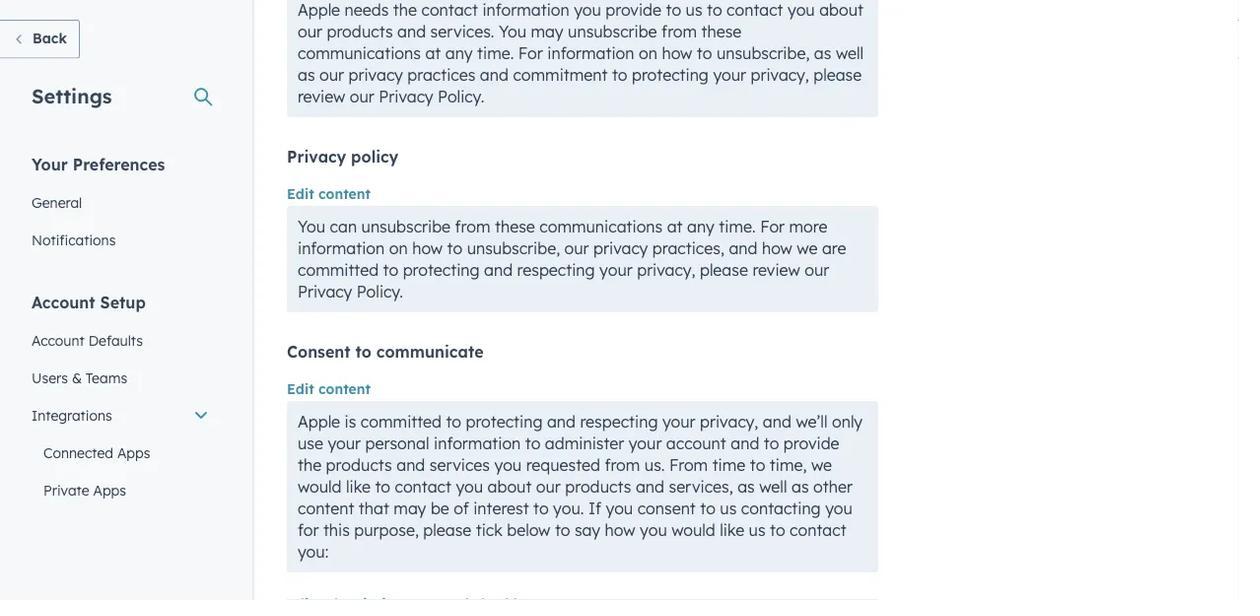 Task type: describe. For each thing, give the bounding box(es) containing it.
settings
[[32, 83, 112, 108]]

if
[[589, 499, 601, 519]]

well inside apple needs the contact information you provide to us to contact you about our products and services. you may unsubscribe from these communications at any time. for information on how to unsubscribe, as well as our privacy practices and commitment to protecting your privacy, please review our privacy policy.
[[836, 43, 864, 63]]

policy. inside apple needs the contact information you provide to us to contact you about our products and services. you may unsubscribe from these communications at any time. for information on how to unsubscribe, as well as our privacy practices and commitment to protecting your privacy, please review our privacy policy.
[[438, 87, 484, 106]]

back
[[33, 30, 67, 47]]

&
[[72, 369, 82, 386]]

privacy inside you can unsubscribe from these communications at any time. for more information on how to unsubscribe, our privacy practices, and how we are committed to protecting and respecting your privacy, please review our privacy policy.
[[594, 239, 648, 258]]

edit content for you
[[287, 185, 371, 203]]

your preferences
[[32, 154, 165, 174]]

review inside apple needs the contact information you provide to us to contact you about our products and services. you may unsubscribe from these communications at any time. for information on how to unsubscribe, as well as our privacy practices and commitment to protecting your privacy, please review our privacy policy.
[[298, 87, 345, 106]]

policy. inside you can unsubscribe from these communications at any time. for more information on how to unsubscribe, our privacy practices, and how we are committed to protecting and respecting your privacy, please review our privacy policy.
[[357, 282, 403, 302]]

contacting
[[741, 499, 821, 519]]

other
[[813, 477, 853, 497]]

content for can
[[318, 185, 371, 203]]

how inside apple is committed to protecting and respecting your privacy, and we'll only use your personal information to administer your account and to provide the products and services you requested from us. from time to time, we would like to contact you about our products and services, as well as other content that may be of interest to you. if you consent to us contacting you for this purpose, please tick below to say how you would like us to contact you:
[[605, 521, 636, 540]]

personal
[[365, 434, 429, 454]]

practices
[[408, 65, 476, 85]]

consent
[[287, 342, 351, 362]]

your
[[32, 154, 68, 174]]

for inside you can unsubscribe from these communications at any time. for more information on how to unsubscribe, our privacy practices, and how we are committed to protecting and respecting your privacy, please review our privacy policy.
[[760, 217, 785, 237]]

commitment
[[513, 65, 608, 85]]

products inside apple needs the contact information you provide to us to contact you about our products and services. you may unsubscribe from these communications at any time. for information on how to unsubscribe, as well as our privacy practices and commitment to protecting your privacy, please review our privacy policy.
[[327, 22, 393, 41]]

protecting inside apple is committed to protecting and respecting your privacy, and we'll only use your personal information to administer your account and to provide the products and services you requested from us. from time to time, we would like to contact you about our products and services, as well as other content that may be of interest to you. if you consent to us contacting you for this purpose, please tick below to say how you would like us to contact you:
[[466, 412, 543, 432]]

we inside you can unsubscribe from these communications at any time. for more information on how to unsubscribe, our privacy practices, and how we are committed to protecting and respecting your privacy, please review our privacy policy.
[[797, 239, 818, 258]]

we inside apple is committed to protecting and respecting your privacy, and we'll only use your personal information to administer your account and to provide the products and services you requested from us. from time to time, we would like to contact you about our products and services, as well as other content that may be of interest to you. if you consent to us contacting you for this purpose, please tick below to say how you would like us to contact you:
[[811, 456, 832, 475]]

committed inside you can unsubscribe from these communications at any time. for more information on how to unsubscribe, our privacy practices, and how we are committed to protecting and respecting your privacy, please review our privacy policy.
[[298, 260, 379, 280]]

communicate
[[376, 342, 484, 362]]

information up the services.
[[483, 0, 570, 20]]

consent to communicate
[[287, 342, 484, 362]]

apple for our
[[298, 0, 340, 20]]

content for is
[[318, 381, 371, 398]]

review inside you can unsubscribe from these communications at any time. for more information on how to unsubscribe, our privacy practices, and how we are committed to protecting and respecting your privacy, please review our privacy policy.
[[753, 260, 800, 280]]

connected
[[43, 444, 113, 461]]

provide inside apple needs the contact information you provide to us to contact you about our products and services. you may unsubscribe from these communications at any time. for information on how to unsubscribe, as well as our privacy practices and commitment to protecting your privacy, please review our privacy policy.
[[606, 0, 662, 20]]

time. inside apple needs the contact information you provide to us to contact you about our products and services. you may unsubscribe from these communications at any time. for information on how to unsubscribe, as well as our privacy practices and commitment to protecting your privacy, please review our privacy policy.
[[477, 43, 514, 63]]

general link
[[20, 184, 221, 221]]

time
[[713, 456, 746, 475]]

the inside apple is committed to protecting and respecting your privacy, and we'll only use your personal information to administer your account and to provide the products and services you requested from us. from time to time, we would like to contact you about our products and services, as well as other content that may be of interest to you. if you consent to us contacting you for this purpose, please tick below to say how you would like us to contact you:
[[298, 456, 322, 475]]

edit content for apple
[[287, 381, 371, 398]]

1 vertical spatial products
[[326, 456, 392, 475]]

be
[[431, 499, 449, 519]]

you:
[[298, 542, 329, 562]]

on inside you can unsubscribe from these communications at any time. for more information on how to unsubscribe, our privacy practices, and how we are committed to protecting and respecting your privacy, please review our privacy policy.
[[389, 239, 408, 258]]

your preferences element
[[20, 153, 221, 259]]

purpose,
[[354, 521, 419, 540]]

can
[[330, 217, 357, 237]]

please inside you can unsubscribe from these communications at any time. for more information on how to unsubscribe, our privacy practices, and how we are committed to protecting and respecting your privacy, please review our privacy policy.
[[700, 260, 748, 280]]

users
[[32, 369, 68, 386]]

your inside apple needs the contact information you provide to us to contact you about our products and services. you may unsubscribe from these communications at any time. for information on how to unsubscribe, as well as our privacy practices and commitment to protecting your privacy, please review our privacy policy.
[[713, 65, 746, 85]]

integrations
[[32, 407, 112, 424]]

practices,
[[653, 239, 725, 258]]

1 vertical spatial privacy
[[287, 147, 346, 167]]

is
[[345, 412, 356, 432]]

private apps link
[[20, 472, 221, 509]]

general
[[32, 194, 82, 211]]

services
[[430, 456, 490, 475]]

unsubscribe, inside apple needs the contact information you provide to us to contact you about our products and services. you may unsubscribe from these communications at any time. for information on how to unsubscribe, as well as our privacy practices and commitment to protecting your privacy, please review our privacy policy.
[[717, 43, 810, 63]]

2 vertical spatial us
[[749, 521, 766, 540]]

protecting inside apple needs the contact information you provide to us to contact you about our products and services. you may unsubscribe from these communications at any time. for information on how to unsubscribe, as well as our privacy practices and commitment to protecting your privacy, please review our privacy policy.
[[632, 65, 709, 85]]

unsubscribe, inside you can unsubscribe from these communications at any time. for more information on how to unsubscribe, our privacy practices, and how we are committed to protecting and respecting your privacy, please review our privacy policy.
[[467, 239, 560, 258]]

protecting inside you can unsubscribe from these communications at any time. for more information on how to unsubscribe, our privacy practices, and how we are committed to protecting and respecting your privacy, please review our privacy policy.
[[403, 260, 480, 280]]

from inside apple is committed to protecting and respecting your privacy, and we'll only use your personal information to administer your account and to provide the products and services you requested from us. from time to time, we would like to contact you about our products and services, as well as other content that may be of interest to you. if you consent to us contacting you for this purpose, please tick below to say how you would like us to contact you:
[[605, 456, 640, 475]]

say
[[575, 521, 601, 540]]

you inside you can unsubscribe from these communications at any time. for more information on how to unsubscribe, our privacy practices, and how we are committed to protecting and respecting your privacy, please review our privacy policy.
[[298, 217, 325, 237]]

respecting inside apple is committed to protecting and respecting your privacy, and we'll only use your personal information to administer your account and to provide the products and services you requested from us. from time to time, we would like to contact you about our products and services, as well as other content that may be of interest to you. if you consent to us contacting you for this purpose, please tick below to say how you would like us to contact you:
[[580, 412, 658, 432]]

0 horizontal spatial would
[[298, 477, 342, 497]]

1 horizontal spatial like
[[720, 521, 745, 540]]

communications inside you can unsubscribe from these communications at any time. for more information on how to unsubscribe, our privacy practices, and how we are committed to protecting and respecting your privacy, please review our privacy policy.
[[540, 217, 663, 237]]

may inside apple needs the contact information you provide to us to contact you about our products and services. you may unsubscribe from these communications at any time. for information on how to unsubscribe, as well as our privacy practices and commitment to protecting your privacy, please review our privacy policy.
[[531, 22, 564, 41]]

tick
[[476, 521, 503, 540]]

you.
[[553, 499, 584, 519]]

privacy, inside apple needs the contact information you provide to us to contact you about our products and services. you may unsubscribe from these communications at any time. for information on how to unsubscribe, as well as our privacy practices and commitment to protecting your privacy, please review our privacy policy.
[[751, 65, 809, 85]]

unsubscribe inside you can unsubscribe from these communications at any time. for more information on how to unsubscribe, our privacy practices, and how we are committed to protecting and respecting your privacy, please review our privacy policy.
[[361, 217, 451, 237]]

users & teams link
[[20, 359, 221, 397]]

from inside apple needs the contact information you provide to us to contact you about our products and services. you may unsubscribe from these communications at any time. for information on how to unsubscribe, as well as our privacy practices and commitment to protecting your privacy, please review our privacy policy.
[[662, 22, 697, 41]]

time,
[[770, 456, 807, 475]]

are
[[822, 239, 846, 258]]

privacy policy
[[287, 147, 399, 167]]

apple needs the contact information you provide to us to contact you about our products and services. you may unsubscribe from these communications at any time. for information on how to unsubscribe, as well as our privacy practices and commitment to protecting your privacy, please review our privacy policy.
[[298, 0, 864, 106]]

you inside apple needs the contact information you provide to us to contact you about our products and services. you may unsubscribe from these communications at any time. for information on how to unsubscribe, as well as our privacy practices and commitment to protecting your privacy, please review our privacy policy.
[[499, 22, 527, 41]]

only
[[832, 412, 863, 432]]

may inside apple is committed to protecting and respecting your privacy, and we'll only use your personal information to administer your account and to provide the products and services you requested from us. from time to time, we would like to contact you about our products and services, as well as other content that may be of interest to you. if you consent to us contacting you for this purpose, please tick below to say how you would like us to contact you:
[[394, 499, 426, 519]]

account for account defaults
[[32, 332, 85, 349]]

we'll
[[796, 412, 828, 432]]

account for account setup
[[32, 292, 95, 312]]

services,
[[669, 477, 733, 497]]

at inside you can unsubscribe from these communications at any time. for more information on how to unsubscribe, our privacy practices, and how we are committed to protecting and respecting your privacy, please review our privacy policy.
[[667, 217, 683, 237]]

more
[[789, 217, 828, 237]]

that
[[359, 499, 389, 519]]

2 vertical spatial products
[[565, 477, 631, 497]]

from inside you can unsubscribe from these communications at any time. for more information on how to unsubscribe, our privacy practices, and how we are committed to protecting and respecting your privacy, please review our privacy policy.
[[455, 217, 491, 237]]

policy
[[351, 147, 399, 167]]

time. inside you can unsubscribe from these communications at any time. for more information on how to unsubscribe, our privacy practices, and how we are committed to protecting and respecting your privacy, please review our privacy policy.
[[719, 217, 756, 237]]



Task type: vqa. For each thing, say whether or not it's contained in the screenshot.
$
no



Task type: locate. For each thing, give the bounding box(es) containing it.
0 horizontal spatial us
[[686, 0, 703, 20]]

1 vertical spatial communications
[[540, 217, 663, 237]]

1 edit content button from the top
[[287, 182, 371, 206]]

any inside apple needs the contact information you provide to us to contact you about our products and services. you may unsubscribe from these communications at any time. for information on how to unsubscribe, as well as our privacy practices and commitment to protecting your privacy, please review our privacy policy.
[[445, 43, 473, 63]]

respecting inside you can unsubscribe from these communications at any time. for more information on how to unsubscribe, our privacy practices, and how we are committed to protecting and respecting your privacy, please review our privacy policy.
[[517, 260, 595, 280]]

account defaults
[[32, 332, 143, 349]]

needs
[[345, 0, 389, 20]]

0 vertical spatial edit
[[287, 185, 314, 203]]

2 edit from the top
[[287, 381, 314, 398]]

apple up use
[[298, 412, 340, 432]]

us
[[686, 0, 703, 20], [720, 499, 737, 519], [749, 521, 766, 540]]

we down more on the top
[[797, 239, 818, 258]]

account setup element
[[20, 291, 221, 600]]

review up privacy policy
[[298, 87, 345, 106]]

2 horizontal spatial us
[[749, 521, 766, 540]]

0 horizontal spatial any
[[445, 43, 473, 63]]

1 horizontal spatial privacy
[[594, 239, 648, 258]]

1 horizontal spatial unsubscribe,
[[717, 43, 810, 63]]

0 vertical spatial for
[[518, 43, 543, 63]]

edit content button for you
[[287, 182, 371, 206]]

time.
[[477, 43, 514, 63], [719, 217, 756, 237]]

1 vertical spatial edit content
[[287, 381, 371, 398]]

information up commitment
[[547, 43, 635, 63]]

1 account from the top
[[32, 292, 95, 312]]

us.
[[645, 456, 665, 475]]

1 vertical spatial like
[[720, 521, 745, 540]]

provide inside apple is committed to protecting and respecting your privacy, and we'll only use your personal information to administer your account and to provide the products and services you requested from us. from time to time, we would like to contact you about our products and services, as well as other content that may be of interest to you. if you consent to us contacting you for this purpose, please tick below to say how you would like us to contact you:
[[784, 434, 840, 454]]

apple inside apple needs the contact information you provide to us to contact you about our products and services. you may unsubscribe from these communications at any time. for information on how to unsubscribe, as well as our privacy practices and commitment to protecting your privacy, please review our privacy policy.
[[298, 0, 340, 20]]

setup
[[100, 292, 146, 312]]

apple inside apple is committed to protecting and respecting your privacy, and we'll only use your personal information to administer your account and to provide the products and services you requested from us. from time to time, we would like to contact you about our products and services, as well as other content that may be of interest to you. if you consent to us contacting you for this purpose, please tick below to say how you would like us to contact you:
[[298, 412, 340, 432]]

0 horizontal spatial about
[[488, 477, 532, 497]]

1 vertical spatial may
[[394, 499, 426, 519]]

like up the that
[[346, 477, 371, 497]]

policy.
[[438, 87, 484, 106], [357, 282, 403, 302]]

0 vertical spatial respecting
[[517, 260, 595, 280]]

about inside apple is committed to protecting and respecting your privacy, and we'll only use your personal information to administer your account and to provide the products and services you requested from us. from time to time, we would like to contact you about our products and services, as well as other content that may be of interest to you. if you consent to us contacting you for this purpose, please tick below to say how you would like us to contact you:
[[488, 477, 532, 497]]

2 edit content from the top
[[287, 381, 371, 398]]

0 horizontal spatial unsubscribe
[[361, 217, 451, 237]]

for up commitment
[[518, 43, 543, 63]]

below
[[507, 521, 551, 540]]

1 vertical spatial protecting
[[403, 260, 480, 280]]

privacy down practices
[[379, 87, 433, 106]]

committed
[[298, 260, 379, 280], [361, 412, 442, 432]]

unsubscribe
[[568, 22, 657, 41], [361, 217, 451, 237]]

2 horizontal spatial from
[[662, 22, 697, 41]]

time. up practices,
[[719, 217, 756, 237]]

0 horizontal spatial like
[[346, 477, 371, 497]]

the right needs
[[393, 0, 417, 20]]

2 vertical spatial privacy
[[298, 282, 352, 302]]

on
[[639, 43, 658, 63], [389, 239, 408, 258]]

0 horizontal spatial communications
[[298, 43, 421, 63]]

2 vertical spatial protecting
[[466, 412, 543, 432]]

please
[[814, 65, 862, 85], [700, 260, 748, 280], [423, 521, 472, 540]]

0 vertical spatial provide
[[606, 0, 662, 20]]

time. down the services.
[[477, 43, 514, 63]]

0 vertical spatial you
[[499, 22, 527, 41]]

0 horizontal spatial well
[[759, 477, 787, 497]]

these
[[702, 22, 742, 41], [495, 217, 535, 237]]

for inside apple needs the contact information you provide to us to contact you about our products and services. you may unsubscribe from these communications at any time. for information on how to unsubscribe, as well as our privacy practices and commitment to protecting your privacy, please review our privacy policy.
[[518, 43, 543, 63]]

2 vertical spatial content
[[298, 499, 354, 519]]

products down needs
[[327, 22, 393, 41]]

you can unsubscribe from these communications at any time. for more information on how to unsubscribe, our privacy practices, and how we are committed to protecting and respecting your privacy, please review our privacy policy.
[[298, 217, 846, 302]]

notifications
[[32, 231, 116, 248]]

you
[[574, 0, 601, 20], [788, 0, 815, 20], [494, 456, 522, 475], [456, 477, 483, 497], [606, 499, 633, 519], [825, 499, 853, 519], [640, 521, 667, 540]]

committed down can
[[298, 260, 379, 280]]

notifications link
[[20, 221, 221, 259]]

account
[[666, 434, 726, 454]]

well inside apple is committed to protecting and respecting your privacy, and we'll only use your personal information to administer your account and to provide the products and services you requested from us. from time to time, we would like to contact you about our products and services, as well as other content that may be of interest to you. if you consent to us contacting you for this purpose, please tick below to say how you would like us to contact you:
[[759, 477, 787, 497]]

2 account from the top
[[32, 332, 85, 349]]

1 edit content from the top
[[287, 185, 371, 203]]

committed inside apple is committed to protecting and respecting your privacy, and we'll only use your personal information to administer your account and to provide the products and services you requested from us. from time to time, we would like to contact you about our products and services, as well as other content that may be of interest to you. if you consent to us contacting you for this purpose, please tick below to say how you would like us to contact you:
[[361, 412, 442, 432]]

0 vertical spatial on
[[639, 43, 658, 63]]

consent
[[638, 499, 696, 519]]

back link
[[0, 20, 80, 59]]

apple is committed to protecting and respecting your privacy, and we'll only use your personal information to administer your account and to provide the products and services you requested from us. from time to time, we would like to contact you about our products and services, as well as other content that may be of interest to you. if you consent to us contacting you for this purpose, please tick below to say how you would like us to contact you:
[[298, 412, 863, 562]]

any up practices,
[[687, 217, 715, 237]]

1 vertical spatial account
[[32, 332, 85, 349]]

edit down privacy policy
[[287, 185, 314, 203]]

edit for you can unsubscribe from these communications at any time. for more information on how to unsubscribe, our privacy practices, and how we are committed to protecting and respecting your privacy, please review our privacy policy.
[[287, 185, 314, 203]]

connected apps link
[[20, 434, 221, 472]]

any
[[445, 43, 473, 63], [687, 217, 715, 237]]

0 vertical spatial at
[[425, 43, 441, 63]]

0 horizontal spatial on
[[389, 239, 408, 258]]

the down use
[[298, 456, 322, 475]]

1 horizontal spatial from
[[605, 456, 640, 475]]

1 horizontal spatial you
[[499, 22, 527, 41]]

privacy left "policy" on the left top of the page
[[287, 147, 346, 167]]

this
[[323, 521, 350, 540]]

apps down integrations button
[[117, 444, 150, 461]]

on inside apple needs the contact information you provide to us to contact you about our products and services. you may unsubscribe from these communications at any time. for information on how to unsubscribe, as well as our privacy practices and commitment to protecting your privacy, please review our privacy policy.
[[639, 43, 658, 63]]

0 horizontal spatial for
[[518, 43, 543, 63]]

unsubscribe inside apple needs the contact information you provide to us to contact you about our products and services. you may unsubscribe from these communications at any time. for information on how to unsubscribe, as well as our privacy practices and commitment to protecting your privacy, please review our privacy policy.
[[568, 22, 657, 41]]

0 horizontal spatial may
[[394, 499, 426, 519]]

how inside apple needs the contact information you provide to us to contact you about our products and services. you may unsubscribe from these communications at any time. for information on how to unsubscribe, as well as our privacy practices and commitment to protecting your privacy, please review our privacy policy.
[[662, 43, 693, 63]]

2 vertical spatial please
[[423, 521, 472, 540]]

privacy down needs
[[349, 65, 403, 85]]

privacy, inside apple is committed to protecting and respecting your privacy, and we'll only use your personal information to administer your account and to provide the products and services you requested from us. from time to time, we would like to contact you about our products and services, as well as other content that may be of interest to you. if you consent to us contacting you for this purpose, please tick below to say how you would like us to contact you:
[[700, 412, 759, 432]]

privacy, inside you can unsubscribe from these communications at any time. for more information on how to unsubscribe, our privacy practices, and how we are committed to protecting and respecting your privacy, please review our privacy policy.
[[637, 260, 696, 280]]

privacy inside you can unsubscribe from these communications at any time. for more information on how to unsubscribe, our privacy practices, and how we are committed to protecting and respecting your privacy, please review our privacy policy.
[[298, 282, 352, 302]]

1 vertical spatial from
[[455, 217, 491, 237]]

1 horizontal spatial for
[[760, 217, 785, 237]]

edit content
[[287, 185, 371, 203], [287, 381, 371, 398]]

0 vertical spatial privacy
[[379, 87, 433, 106]]

these inside you can unsubscribe from these communications at any time. for more information on how to unsubscribe, our privacy practices, and how we are committed to protecting and respecting your privacy, please review our privacy policy.
[[495, 217, 535, 237]]

edit content button down consent
[[287, 378, 371, 401]]

apple
[[298, 0, 340, 20], [298, 412, 340, 432]]

1 edit from the top
[[287, 185, 314, 203]]

1 vertical spatial review
[[753, 260, 800, 280]]

for
[[518, 43, 543, 63], [760, 217, 785, 237]]

0 vertical spatial content
[[318, 185, 371, 203]]

content inside apple is committed to protecting and respecting your privacy, and we'll only use your personal information to administer your account and to provide the products and services you requested from us. from time to time, we would like to contact you about our products and services, as well as other content that may be of interest to you. if you consent to us contacting you for this purpose, please tick below to say how you would like us to contact you:
[[298, 499, 354, 519]]

information up services
[[434, 434, 521, 454]]

information inside apple is committed to protecting and respecting your privacy, and we'll only use your personal information to administer your account and to provide the products and services you requested from us. from time to time, we would like to contact you about our products and services, as well as other content that may be of interest to you. if you consent to us contacting you for this purpose, please tick below to say how you would like us to contact you:
[[434, 434, 521, 454]]

like
[[346, 477, 371, 497], [720, 521, 745, 540]]

private apps
[[43, 482, 126, 499]]

1 horizontal spatial the
[[393, 0, 417, 20]]

privacy up consent
[[298, 282, 352, 302]]

would down consent
[[672, 521, 715, 540]]

0 horizontal spatial the
[[298, 456, 322, 475]]

account up account defaults
[[32, 292, 95, 312]]

content up can
[[318, 185, 371, 203]]

privacy inside apple needs the contact information you provide to us to contact you about our products and services. you may unsubscribe from these communications at any time. for information on how to unsubscribe, as well as our privacy practices and commitment to protecting your privacy, please review our privacy policy.
[[349, 65, 403, 85]]

0 horizontal spatial review
[[298, 87, 345, 106]]

apps for connected apps
[[117, 444, 150, 461]]

account inside account defaults link
[[32, 332, 85, 349]]

1 horizontal spatial may
[[531, 22, 564, 41]]

provide
[[606, 0, 662, 20], [784, 434, 840, 454]]

as
[[814, 43, 832, 63], [298, 65, 315, 85], [738, 477, 755, 497], [792, 477, 809, 497]]

2 edit content button from the top
[[287, 378, 371, 401]]

you left can
[[298, 217, 325, 237]]

edit content down consent
[[287, 381, 371, 398]]

of
[[454, 499, 469, 519]]

review
[[298, 87, 345, 106], [753, 260, 800, 280]]

users & teams
[[32, 369, 127, 386]]

1 vertical spatial the
[[298, 456, 322, 475]]

information down can
[[298, 239, 385, 258]]

communications inside apple needs the contact information you provide to us to contact you about our products and services. you may unsubscribe from these communications at any time. for information on how to unsubscribe, as well as our privacy practices and commitment to protecting your privacy, please review our privacy policy.
[[298, 43, 421, 63]]

these inside apple needs the contact information you provide to us to contact you about our products and services. you may unsubscribe from these communications at any time. for information on how to unsubscribe, as well as our privacy practices and commitment to protecting your privacy, please review our privacy policy.
[[702, 22, 742, 41]]

0 vertical spatial edit content
[[287, 185, 371, 203]]

at inside apple needs the contact information you provide to us to contact you about our products and services. you may unsubscribe from these communications at any time. for information on how to unsubscribe, as well as our privacy practices and commitment to protecting your privacy, please review our privacy policy.
[[425, 43, 441, 63]]

2 apple from the top
[[298, 412, 340, 432]]

preferences
[[73, 154, 165, 174]]

0 vertical spatial from
[[662, 22, 697, 41]]

like down the services,
[[720, 521, 745, 540]]

1 vertical spatial would
[[672, 521, 715, 540]]

may up commitment
[[531, 22, 564, 41]]

1 horizontal spatial us
[[720, 499, 737, 519]]

information inside you can unsubscribe from these communications at any time. for more information on how to unsubscribe, our privacy practices, and how we are committed to protecting and respecting your privacy, please review our privacy policy.
[[298, 239, 385, 258]]

0 vertical spatial we
[[797, 239, 818, 258]]

at up practices,
[[667, 217, 683, 237]]

1 vertical spatial provide
[[784, 434, 840, 454]]

0 vertical spatial privacy
[[349, 65, 403, 85]]

unsubscribe up commitment
[[568, 22, 657, 41]]

edit content up can
[[287, 185, 371, 203]]

at up practices
[[425, 43, 441, 63]]

apple left needs
[[298, 0, 340, 20]]

we
[[797, 239, 818, 258], [811, 456, 832, 475]]

communications up practices,
[[540, 217, 663, 237]]

0 vertical spatial us
[[686, 0, 703, 20]]

any down the services.
[[445, 43, 473, 63]]

products up if
[[565, 477, 631, 497]]

account defaults link
[[20, 322, 221, 359]]

1 vertical spatial policy.
[[357, 282, 403, 302]]

account
[[32, 292, 95, 312], [32, 332, 85, 349]]

0 vertical spatial privacy,
[[751, 65, 809, 85]]

we up other in the bottom of the page
[[811, 456, 832, 475]]

our
[[298, 22, 322, 41], [320, 65, 344, 85], [350, 87, 375, 106], [565, 239, 589, 258], [805, 260, 829, 280], [536, 477, 561, 497]]

defaults
[[88, 332, 143, 349]]

for left more on the top
[[760, 217, 785, 237]]

0 horizontal spatial privacy
[[349, 65, 403, 85]]

privacy left practices,
[[594, 239, 648, 258]]

1 vertical spatial well
[[759, 477, 787, 497]]

0 vertical spatial committed
[[298, 260, 379, 280]]

apps down connected apps link at the bottom left
[[93, 482, 126, 499]]

1 horizontal spatial communications
[[540, 217, 663, 237]]

communications down needs
[[298, 43, 421, 63]]

services.
[[430, 22, 494, 41]]

0 vertical spatial protecting
[[632, 65, 709, 85]]

1 vertical spatial about
[[488, 477, 532, 497]]

1 vertical spatial at
[[667, 217, 683, 237]]

0 horizontal spatial provide
[[606, 0, 662, 20]]

apps
[[117, 444, 150, 461], [93, 482, 126, 499]]

edit content button up can
[[287, 182, 371, 206]]

1 vertical spatial we
[[811, 456, 832, 475]]

provide up commitment
[[606, 0, 662, 20]]

1 horizontal spatial unsubscribe
[[568, 22, 657, 41]]

1 vertical spatial respecting
[[580, 412, 658, 432]]

0 vertical spatial review
[[298, 87, 345, 106]]

0 horizontal spatial you
[[298, 217, 325, 237]]

1 horizontal spatial please
[[700, 260, 748, 280]]

the inside apple needs the contact information you provide to us to contact you about our products and services. you may unsubscribe from these communications at any time. for information on how to unsubscribe, as well as our privacy practices and commitment to protecting your privacy, please review our privacy policy.
[[393, 0, 417, 20]]

edit down consent
[[287, 381, 314, 398]]

us inside apple needs the contact information you provide to us to contact you about our products and services. you may unsubscribe from these communications at any time. for information on how to unsubscribe, as well as our privacy practices and commitment to protecting your privacy, please review our privacy policy.
[[686, 0, 703, 20]]

our inside apple is committed to protecting and respecting your privacy, and we'll only use your personal information to administer your account and to provide the products and services you requested from us. from time to time, we would like to contact you about our products and services, as well as other content that may be of interest to you. if you consent to us contacting you for this purpose, please tick below to say how you would like us to contact you:
[[536, 477, 561, 497]]

0 vertical spatial may
[[531, 22, 564, 41]]

review down more on the top
[[753, 260, 800, 280]]

1 horizontal spatial well
[[836, 43, 864, 63]]

2 vertical spatial privacy,
[[700, 412, 759, 432]]

0 vertical spatial well
[[836, 43, 864, 63]]

0 vertical spatial edit content button
[[287, 182, 371, 206]]

interest
[[473, 499, 529, 519]]

1 vertical spatial edit
[[287, 381, 314, 398]]

0 vertical spatial unsubscribe
[[568, 22, 657, 41]]

connected apps
[[43, 444, 150, 461]]

0 vertical spatial apps
[[117, 444, 150, 461]]

0 vertical spatial unsubscribe,
[[717, 43, 810, 63]]

any inside you can unsubscribe from these communications at any time. for more information on how to unsubscribe, our privacy practices, and how we are committed to protecting and respecting your privacy, please review our privacy policy.
[[687, 217, 715, 237]]

for
[[298, 521, 319, 540]]

requested
[[526, 456, 600, 475]]

1 vertical spatial us
[[720, 499, 737, 519]]

policy. down practices
[[438, 87, 484, 106]]

integrations button
[[20, 397, 221, 434]]

1 vertical spatial content
[[318, 381, 371, 398]]

edit for apple is committed to protecting and respecting your privacy, and we'll only use your personal information to administer your account and to provide the products and services you requested from us. from time to time, we would like to contact you about our products and services, as well as other content that may be of interest to you. if you consent to us contacting you for this purpose, please tick below to say how you would like us to contact you:
[[287, 381, 314, 398]]

content up the this
[[298, 499, 354, 519]]

provide down we'll at the bottom right of page
[[784, 434, 840, 454]]

committed up personal
[[361, 412, 442, 432]]

please inside apple is committed to protecting and respecting your privacy, and we'll only use your personal information to administer your account and to provide the products and services you requested from us. from time to time, we would like to contact you about our products and services, as well as other content that may be of interest to you. if you consent to us contacting you for this purpose, please tick below to say how you would like us to contact you:
[[423, 521, 472, 540]]

policy. up consent to communicate
[[357, 282, 403, 302]]

0 vertical spatial account
[[32, 292, 95, 312]]

content up is
[[318, 381, 371, 398]]

apps for private apps
[[93, 482, 126, 499]]

0 vertical spatial products
[[327, 22, 393, 41]]

0 vertical spatial communications
[[298, 43, 421, 63]]

would
[[298, 477, 342, 497], [672, 521, 715, 540]]

1 vertical spatial committed
[[361, 412, 442, 432]]

1 apple from the top
[[298, 0, 340, 20]]

1 horizontal spatial time.
[[719, 217, 756, 237]]

1 horizontal spatial review
[[753, 260, 800, 280]]

at
[[425, 43, 441, 63], [667, 217, 683, 237]]

you right the services.
[[499, 22, 527, 41]]

from
[[669, 456, 708, 475]]

edit content button for apple
[[287, 378, 371, 401]]

0 vertical spatial like
[[346, 477, 371, 497]]

account up "users"
[[32, 332, 85, 349]]

from
[[662, 22, 697, 41], [455, 217, 491, 237], [605, 456, 640, 475]]

information
[[483, 0, 570, 20], [547, 43, 635, 63], [298, 239, 385, 258], [434, 434, 521, 454]]

and
[[397, 22, 426, 41], [480, 65, 509, 85], [729, 239, 758, 258], [484, 260, 513, 280], [547, 412, 576, 432], [763, 412, 792, 432], [731, 434, 760, 454], [397, 456, 425, 475], [636, 477, 665, 497]]

apple for your
[[298, 412, 340, 432]]

you
[[499, 22, 527, 41], [298, 217, 325, 237]]

respecting
[[517, 260, 595, 280], [580, 412, 658, 432]]

please inside apple needs the contact information you provide to us to contact you about our products and services. you may unsubscribe from these communications at any time. for information on how to unsubscribe, as well as our privacy practices and commitment to protecting your privacy, please review our privacy policy.
[[814, 65, 862, 85]]

products
[[327, 22, 393, 41], [326, 456, 392, 475], [565, 477, 631, 497]]

administer
[[545, 434, 624, 454]]

1 horizontal spatial would
[[672, 521, 715, 540]]

may
[[531, 22, 564, 41], [394, 499, 426, 519]]

would down use
[[298, 477, 342, 497]]

your inside you can unsubscribe from these communications at any time. for more information on how to unsubscribe, our privacy practices, and how we are committed to protecting and respecting your privacy, please review our privacy policy.
[[600, 260, 633, 280]]

privacy
[[349, 65, 403, 85], [594, 239, 648, 258]]

account setup
[[32, 292, 146, 312]]

edit
[[287, 185, 314, 203], [287, 381, 314, 398]]

may left be
[[394, 499, 426, 519]]

privacy,
[[751, 65, 809, 85], [637, 260, 696, 280], [700, 412, 759, 432]]

private
[[43, 482, 89, 499]]

about
[[819, 0, 864, 20], [488, 477, 532, 497]]

unsubscribe right can
[[361, 217, 451, 237]]

0 vertical spatial about
[[819, 0, 864, 20]]

0 horizontal spatial these
[[495, 217, 535, 237]]

to
[[666, 0, 681, 20], [707, 0, 722, 20], [697, 43, 712, 63], [612, 65, 628, 85], [447, 239, 463, 258], [383, 260, 399, 280], [355, 342, 372, 362], [446, 412, 462, 432], [525, 434, 541, 454], [764, 434, 779, 454], [750, 456, 765, 475], [375, 477, 390, 497], [533, 499, 549, 519], [700, 499, 716, 519], [555, 521, 570, 540], [770, 521, 785, 540]]

use
[[298, 434, 323, 454]]

0 vertical spatial please
[[814, 65, 862, 85]]

0 vertical spatial time.
[[477, 43, 514, 63]]

1 vertical spatial for
[[760, 217, 785, 237]]

privacy inside apple needs the contact information you provide to us to contact you about our products and services. you may unsubscribe from these communications at any time. for information on how to unsubscribe, as well as our privacy practices and commitment to protecting your privacy, please review our privacy policy.
[[379, 87, 433, 106]]

products down personal
[[326, 456, 392, 475]]

1 vertical spatial any
[[687, 217, 715, 237]]

0 vertical spatial any
[[445, 43, 473, 63]]

1 vertical spatial unsubscribe
[[361, 217, 451, 237]]

teams
[[86, 369, 127, 386]]

about inside apple needs the contact information you provide to us to contact you about our products and services. you may unsubscribe from these communications at any time. for information on how to unsubscribe, as well as our privacy practices and commitment to protecting your privacy, please review our privacy policy.
[[819, 0, 864, 20]]

0 vertical spatial policy.
[[438, 87, 484, 106]]

0 horizontal spatial time.
[[477, 43, 514, 63]]



